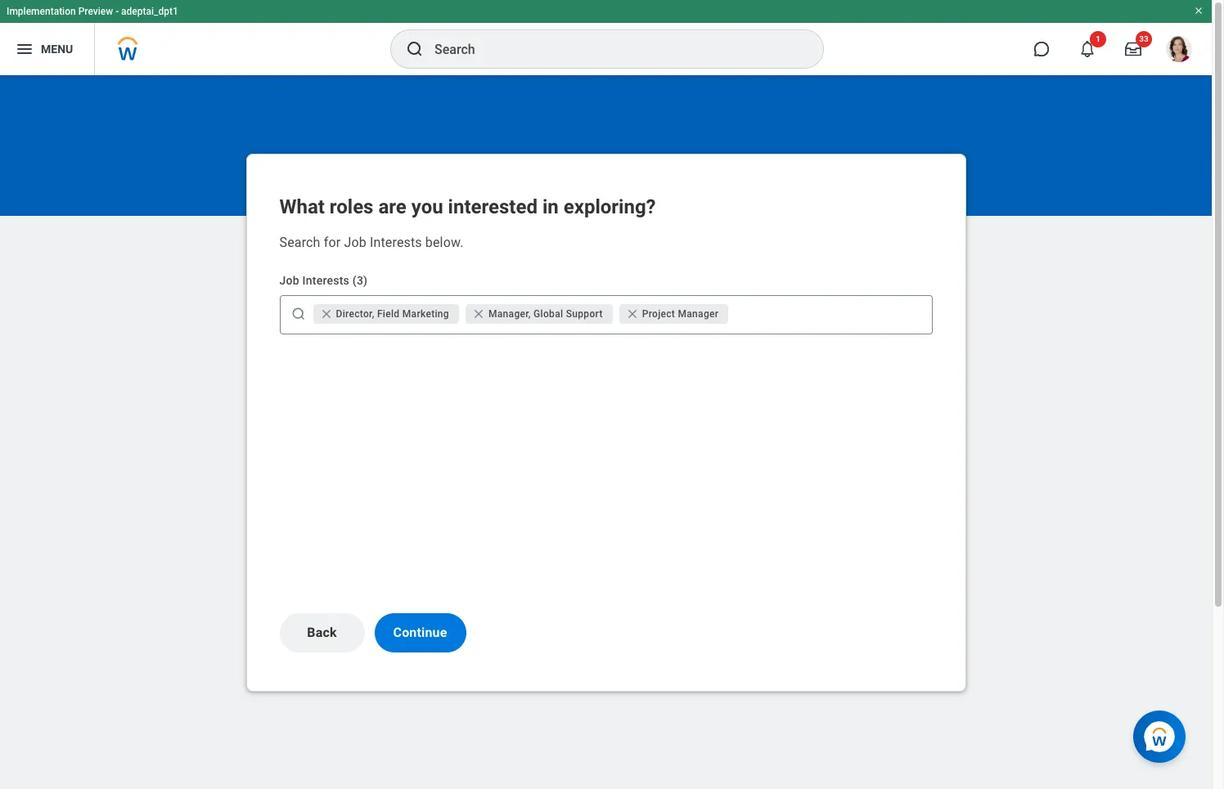 Task type: locate. For each thing, give the bounding box(es) containing it.
remove image right support
[[626, 308, 642, 321]]

manager, global support button
[[466, 304, 613, 324]]

close environment banner image
[[1194, 6, 1204, 16]]

search
[[279, 235, 320, 250]]

remove image
[[320, 308, 333, 321], [626, 308, 642, 321], [626, 308, 639, 321]]

support
[[566, 308, 603, 320]]

manager, global support
[[488, 308, 603, 320]]

1 horizontal spatial search image
[[405, 39, 425, 59]]

remove image down job interests (3) at the top left
[[320, 308, 336, 321]]

33
[[1139, 34, 1149, 43]]

search image
[[405, 39, 425, 59], [290, 306, 306, 322]]

0 vertical spatial interests
[[370, 235, 422, 250]]

project
[[642, 308, 675, 320]]

1 vertical spatial job
[[279, 274, 299, 287]]

director,
[[336, 308, 374, 320]]

interested
[[448, 196, 538, 218]]

(3)
[[352, 274, 368, 287]]

Search Workday  search field
[[434, 31, 790, 67]]

interests
[[370, 235, 422, 250], [302, 274, 349, 287]]

job down search
[[279, 274, 299, 287]]

job interests (3)
[[279, 274, 368, 287]]

0 vertical spatial job
[[344, 235, 366, 250]]

field
[[377, 308, 400, 320]]

roles
[[330, 196, 373, 218]]

0 horizontal spatial search image
[[290, 306, 306, 322]]

remove image left director,
[[320, 308, 333, 321]]

remove image for project
[[626, 308, 639, 321]]

continue button
[[374, 614, 466, 653]]

preview
[[78, 6, 113, 17]]

interests left the (3)
[[302, 274, 349, 287]]

back button
[[279, 614, 365, 653]]

manager,
[[488, 308, 531, 320]]

1 horizontal spatial interests
[[370, 235, 422, 250]]

-
[[115, 6, 119, 17]]

remove image left manager,
[[472, 308, 485, 321]]

interests down are
[[370, 235, 422, 250]]

remove image
[[320, 308, 336, 321], [472, 308, 488, 321], [472, 308, 485, 321]]

remove image inside director, field marketing button
[[320, 308, 336, 321]]

inbox large image
[[1125, 41, 1141, 57]]

1 vertical spatial interests
[[302, 274, 349, 287]]

menu banner
[[0, 0, 1212, 75]]

remove image left project
[[626, 308, 639, 321]]

job
[[344, 235, 366, 250], [279, 274, 299, 287]]

remove image inside director, field marketing button
[[320, 308, 333, 321]]

back
[[307, 625, 337, 641]]

0 horizontal spatial job
[[279, 274, 299, 287]]

0 horizontal spatial interests
[[302, 274, 349, 287]]

remove image right 'marketing'
[[472, 308, 488, 321]]

you
[[411, 196, 443, 218]]

job right for
[[344, 235, 366, 250]]



Task type: describe. For each thing, give the bounding box(es) containing it.
33 button
[[1115, 31, 1152, 67]]

project manager button
[[619, 304, 728, 324]]

profile logan mcneil image
[[1166, 36, 1192, 66]]

exploring?
[[564, 196, 656, 218]]

below.
[[425, 235, 464, 250]]

global
[[534, 308, 563, 320]]

in
[[542, 196, 559, 218]]

adeptai_dpt1
[[121, 6, 178, 17]]

implementation
[[7, 6, 76, 17]]

notifications large image
[[1079, 41, 1096, 57]]

0 vertical spatial search image
[[405, 39, 425, 59]]

implementation preview -   adeptai_dpt1
[[7, 6, 178, 17]]

remove image for director,
[[320, 308, 333, 321]]

director, field marketing button
[[313, 304, 459, 324]]

what roles are you interested in exploring?
[[279, 196, 656, 218]]

1 button
[[1069, 31, 1106, 67]]

for
[[324, 235, 341, 250]]

are
[[378, 196, 406, 218]]

menu button
[[0, 23, 94, 75]]

remove image for director, field marketing
[[320, 308, 336, 321]]

director, field marketing
[[336, 308, 449, 320]]

marketing
[[402, 308, 449, 320]]

remove image for manager, global support
[[472, 308, 488, 321]]

press left arrow to navigate selected items field
[[732, 301, 925, 327]]

project manager
[[642, 308, 719, 320]]

menu
[[41, 42, 73, 55]]

continue
[[393, 625, 447, 641]]

1 vertical spatial search image
[[290, 306, 306, 322]]

1
[[1096, 34, 1100, 43]]

justify image
[[15, 39, 34, 59]]

what
[[279, 196, 325, 218]]

1 horizontal spatial job
[[344, 235, 366, 250]]

manager
[[678, 308, 719, 320]]

search for job interests below.
[[279, 235, 464, 250]]



Task type: vqa. For each thing, say whether or not it's contained in the screenshot.
top search image
yes



